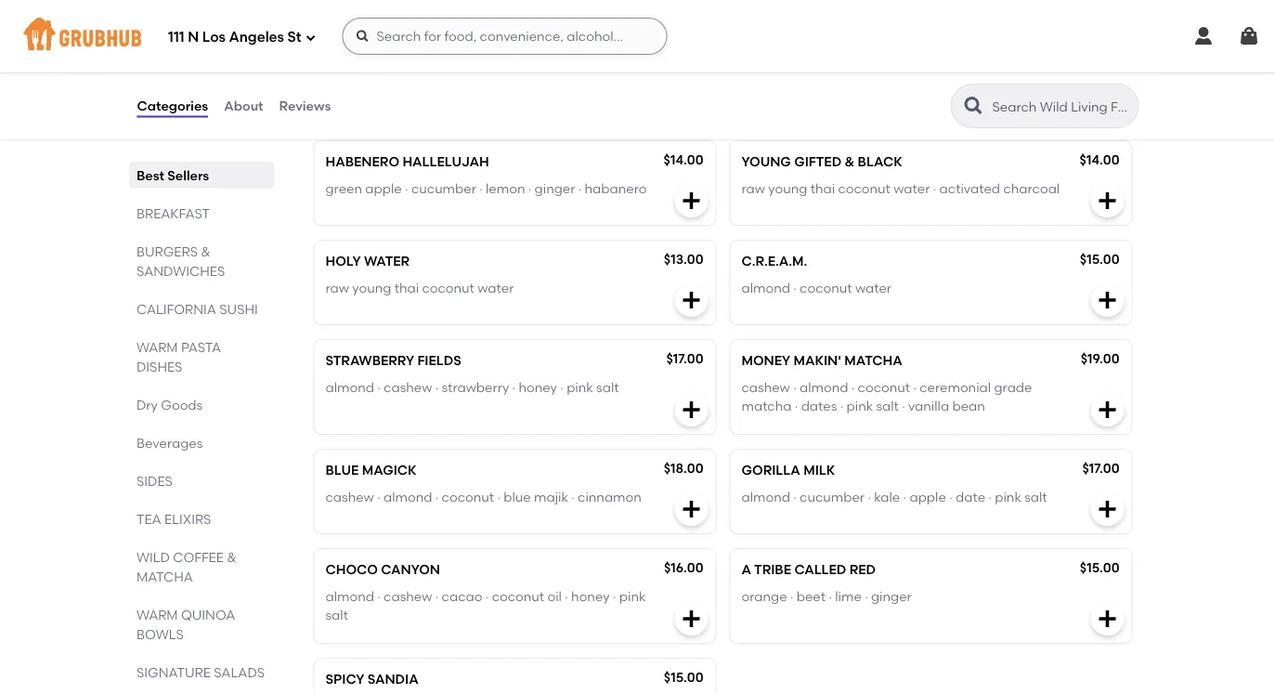 Task type: locate. For each thing, give the bounding box(es) containing it.
cucumber
[[815, 81, 880, 97], [412, 181, 477, 197], [800, 489, 865, 505]]

warm inside warm quinoa bowls
[[136, 607, 178, 623]]

cabbage
[[509, 81, 568, 97]]

0 vertical spatial svg image
[[1097, 91, 1119, 113]]

tonantzin
[[742, 55, 821, 71]]

0 horizontal spatial matcha
[[136, 569, 193, 585]]

& right coffee
[[226, 549, 236, 565]]

young
[[769, 181, 808, 197], [352, 280, 391, 296]]

0 horizontal spatial young
[[352, 280, 391, 296]]

svg image
[[1097, 91, 1119, 113], [681, 190, 703, 213], [1097, 399, 1119, 422]]

coconut
[[839, 181, 891, 197], [422, 280, 475, 296], [800, 280, 853, 296], [858, 380, 911, 395], [442, 489, 494, 505], [492, 589, 545, 604]]

bean
[[953, 399, 986, 414]]

green down rain at the top
[[399, 81, 436, 97]]

& up 'sandwiches'
[[201, 243, 210, 259]]

dishes
[[136, 359, 182, 375]]

young down young
[[769, 181, 808, 197]]

$17.00 for almond · cashew · strawberry · honey · pink salt
[[667, 352, 704, 367]]

0 vertical spatial matcha
[[845, 353, 903, 369]]

1 horizontal spatial $17.00
[[1083, 461, 1120, 477]]

salt inside the almond · cashew · cacao · coconut oil · honey · pink salt
[[326, 608, 348, 623]]

thai
[[811, 181, 836, 197], [395, 280, 419, 296]]

warm for warm pasta dishes
[[136, 339, 178, 355]]

1 vertical spatial cucumber
[[412, 181, 477, 197]]

1 vertical spatial ginger
[[872, 589, 912, 604]]

almond down gorilla
[[742, 489, 791, 505]]

1 vertical spatial lime
[[836, 589, 862, 604]]

quinoa
[[181, 607, 235, 623]]

salt inside cashew · almond · coconut · ceremonial grade matcha ·  dates · pink salt · vanilla bean
[[877, 399, 899, 414]]

raw young thai coconut water
[[326, 280, 514, 296]]

coconut left oil
[[492, 589, 545, 604]]

sushi
[[219, 301, 258, 317]]

raw down young
[[742, 181, 766, 197]]

almond up dates
[[800, 380, 849, 395]]

0 vertical spatial thai
[[811, 181, 836, 197]]

1 vertical spatial $17.00
[[1083, 461, 1120, 477]]

matcha up cashew · almond · coconut · ceremonial grade matcha ·  dates · pink salt · vanilla bean
[[845, 353, 903, 369]]

$16.00
[[664, 560, 704, 576]]

·
[[393, 81, 396, 97], [479, 81, 482, 97], [571, 81, 574, 97], [808, 81, 812, 97], [883, 81, 886, 97], [929, 81, 932, 97], [977, 81, 980, 97], [1013, 81, 1016, 97], [405, 181, 408, 197], [480, 181, 483, 197], [529, 181, 532, 197], [579, 181, 582, 197], [934, 181, 937, 197], [794, 280, 797, 296], [378, 380, 381, 395], [436, 380, 439, 395], [513, 380, 516, 395], [561, 380, 564, 395], [794, 380, 797, 395], [852, 380, 855, 395], [914, 380, 917, 395], [795, 399, 799, 414], [841, 399, 844, 414], [903, 399, 906, 414], [377, 489, 381, 505], [436, 489, 439, 505], [498, 489, 501, 505], [572, 489, 575, 505], [794, 489, 797, 505], [868, 489, 872, 505], [904, 489, 907, 505], [950, 489, 953, 505], [989, 489, 992, 505], [378, 589, 381, 604], [436, 589, 439, 604], [486, 589, 489, 604], [565, 589, 568, 604], [613, 589, 617, 604], [791, 589, 794, 604], [829, 589, 833, 604], [865, 589, 869, 604]]

$17.00
[[667, 352, 704, 367], [1083, 461, 1120, 477]]

almond
[[742, 280, 791, 296], [326, 380, 374, 395], [800, 380, 849, 395], [384, 489, 433, 505], [742, 489, 791, 505], [326, 589, 374, 604]]

burgers
[[136, 243, 197, 259]]

young gifted & black
[[742, 154, 903, 170]]

bowls
[[136, 626, 183, 642]]

$15.00 for grapefruit · cucumber · apple · celery · lime · mint
[[1081, 53, 1120, 69]]

california
[[136, 301, 216, 317]]

matcha inside wild coffee & matcha
[[136, 569, 193, 585]]

reviews
[[279, 98, 331, 114]]

warm pasta dishes
[[136, 339, 221, 375]]

0 horizontal spatial thai
[[395, 280, 419, 296]]

coconut up the vanilla
[[858, 380, 911, 395]]

magick
[[362, 463, 417, 479]]

celery
[[935, 81, 973, 97]]

water
[[894, 181, 931, 197], [478, 280, 514, 296], [856, 280, 892, 296]]

lime down "red"
[[836, 589, 862, 604]]

lime
[[983, 81, 1009, 97], [836, 589, 862, 604]]

thai down the "water"
[[395, 280, 419, 296]]

young down holy water
[[352, 280, 391, 296]]

reviews button
[[278, 72, 332, 139]]

svg image up the $13.00
[[681, 190, 703, 213]]

green down habenero in the top left of the page
[[326, 181, 362, 197]]

pineapple · green apple · red cabbage · parsley
[[326, 81, 623, 97]]

matcha
[[845, 353, 903, 369], [136, 569, 193, 585]]

almond down c.r.e.a.m.
[[742, 280, 791, 296]]

called
[[795, 562, 847, 578]]

0 vertical spatial warm
[[136, 339, 178, 355]]

almond down strawberry
[[326, 380, 374, 395]]

dry goods
[[136, 397, 202, 413]]

mint
[[1019, 81, 1047, 97]]

0 vertical spatial $17.00
[[667, 352, 704, 367]]

1 vertical spatial raw
[[326, 280, 349, 296]]

honey inside the almond · cashew · cacao · coconut oil · honey · pink salt
[[572, 589, 610, 604]]

charcoal
[[1004, 181, 1061, 197]]

st
[[288, 29, 302, 46]]

cashew · almond · coconut · blue majik · cinnamon
[[326, 489, 642, 505]]

1 vertical spatial thai
[[395, 280, 419, 296]]

burgers & sandwiches tab
[[136, 242, 266, 281]]

about button
[[223, 72, 264, 139]]

cucumber down tonantzin
[[815, 81, 880, 97]]

Search Wild Living Foods search field
[[991, 98, 1133, 115]]

goods
[[161, 397, 202, 413]]

0 horizontal spatial &
[[201, 243, 210, 259]]

1 horizontal spatial honey
[[572, 589, 610, 604]]

cashew down blue on the left
[[326, 489, 374, 505]]

0 vertical spatial cucumber
[[815, 81, 880, 97]]

cucumber for $18.00
[[800, 489, 865, 505]]

apple right kale
[[910, 489, 947, 505]]

honey right oil
[[572, 589, 610, 604]]

0 horizontal spatial water
[[478, 280, 514, 296]]

matcha down wild at the left of the page
[[136, 569, 193, 585]]

oil
[[548, 589, 562, 604]]

cashew down 'canyon'
[[384, 589, 433, 604]]

coffee
[[173, 549, 223, 565]]

cucumber down milk
[[800, 489, 865, 505]]

1 vertical spatial young
[[352, 280, 391, 296]]

cashew inside cashew · almond · coconut · ceremonial grade matcha ·  dates · pink salt · vanilla bean
[[742, 380, 791, 395]]

holy water
[[326, 254, 410, 270]]

2 warm from the top
[[136, 607, 178, 623]]

2 horizontal spatial water
[[894, 181, 931, 197]]

almond inside the almond · cashew · cacao · coconut oil · honey · pink salt
[[326, 589, 374, 604]]

2 vertical spatial &
[[226, 549, 236, 565]]

svg image down $19.00
[[1097, 399, 1119, 422]]

2 vertical spatial cucumber
[[800, 489, 865, 505]]

grade
[[995, 380, 1033, 395]]

wild coffee & matcha
[[136, 549, 236, 585]]

young for water
[[352, 280, 391, 296]]

pink inside the almond · cashew · cacao · coconut oil · honey · pink salt
[[620, 589, 646, 604]]

cashew · almond · coconut · ceremonial grade matcha ·  dates · pink salt · vanilla bean
[[742, 380, 1033, 414]]

& left "black"
[[845, 154, 855, 170]]

a
[[742, 562, 752, 578]]

warm inside warm pasta dishes
[[136, 339, 178, 355]]

$15.00
[[1081, 53, 1120, 69], [1081, 252, 1120, 268], [1081, 560, 1120, 576], [664, 670, 704, 686]]

0 horizontal spatial raw
[[326, 280, 349, 296]]

0 horizontal spatial lime
[[836, 589, 862, 604]]

apple
[[439, 81, 476, 97], [889, 81, 926, 97], [366, 181, 402, 197], [910, 489, 947, 505]]

c.r.e.a.m.
[[742, 254, 808, 270]]

spicy
[[326, 672, 365, 688]]

0 vertical spatial raw
[[742, 181, 766, 197]]

warm up dishes
[[136, 339, 178, 355]]

dates
[[802, 399, 838, 414]]

$14.00 for tonantzin
[[664, 53, 704, 69]]

orange
[[742, 589, 788, 604]]

1 vertical spatial svg image
[[681, 190, 703, 213]]

2 horizontal spatial &
[[845, 154, 855, 170]]

sellers
[[167, 167, 209, 183]]

money makin' matcha
[[742, 353, 903, 369]]

hallelujah
[[403, 154, 489, 170]]

apple left celery
[[889, 81, 926, 97]]

pasta
[[181, 339, 221, 355]]

sandwiches
[[136, 263, 225, 279]]

almond inside cashew · almond · coconut · ceremonial grade matcha ·  dates · pink salt · vanilla bean
[[800, 380, 849, 395]]

honey
[[519, 380, 558, 395], [572, 589, 610, 604]]

pink inside cashew · almond · coconut · ceremonial grade matcha ·  dates · pink salt · vanilla bean
[[847, 399, 874, 414]]

coconut inside the almond · cashew · cacao · coconut oil · honey · pink salt
[[492, 589, 545, 604]]

green
[[399, 81, 436, 97], [326, 181, 362, 197]]

1 vertical spatial honey
[[572, 589, 610, 604]]

raw down the holy
[[326, 280, 349, 296]]

almond down magick at the bottom left
[[384, 489, 433, 505]]

matcha
[[742, 399, 792, 414]]

1 horizontal spatial &
[[226, 549, 236, 565]]

warm up bowls
[[136, 607, 178, 623]]

& for gifted
[[845, 154, 855, 170]]

tea elixirs tab
[[136, 509, 266, 529]]

best sellers tab
[[136, 165, 266, 185]]

signature
[[136, 664, 210, 680]]

honey right 'strawberry'
[[519, 380, 558, 395]]

0 vertical spatial lime
[[983, 81, 1009, 97]]

main navigation navigation
[[0, 0, 1276, 72]]

ginger down "red"
[[872, 589, 912, 604]]

1 horizontal spatial raw
[[742, 181, 766, 197]]

svg image for $15.00
[[1097, 91, 1119, 113]]

ginger right lemon
[[535, 181, 576, 197]]

cashew
[[384, 380, 433, 395], [742, 380, 791, 395], [326, 489, 374, 505], [384, 589, 433, 604]]

0 horizontal spatial honey
[[519, 380, 558, 395]]

green apple · cucumber · lemon · ginger · habanero
[[326, 181, 647, 197]]

1 horizontal spatial thai
[[811, 181, 836, 197]]

1 horizontal spatial matcha
[[845, 353, 903, 369]]

habenero hallelujah
[[326, 154, 489, 170]]

cacao
[[442, 589, 483, 604]]

2 vertical spatial svg image
[[1097, 399, 1119, 422]]

thai down young gifted & black
[[811, 181, 836, 197]]

almond · cashew · cacao · coconut oil · honey · pink salt
[[326, 589, 646, 623]]

about
[[224, 98, 264, 114]]

& inside wild coffee & matcha
[[226, 549, 236, 565]]

0 horizontal spatial $17.00
[[667, 352, 704, 367]]

almond down choco on the bottom of page
[[326, 589, 374, 604]]

1 warm from the top
[[136, 339, 178, 355]]

svg image right mint
[[1097, 91, 1119, 113]]

&
[[845, 154, 855, 170], [201, 243, 210, 259], [226, 549, 236, 565]]

1 horizontal spatial ginger
[[872, 589, 912, 604]]

ginger
[[535, 181, 576, 197], [872, 589, 912, 604]]

thai for gifted
[[811, 181, 836, 197]]

gifted
[[795, 154, 842, 170]]

blue
[[504, 489, 531, 505]]

warm pasta dishes tab
[[136, 337, 266, 376]]

0 horizontal spatial green
[[326, 181, 362, 197]]

1 vertical spatial &
[[201, 243, 210, 259]]

1 horizontal spatial young
[[769, 181, 808, 197]]

1 horizontal spatial green
[[399, 81, 436, 97]]

0 horizontal spatial ginger
[[535, 181, 576, 197]]

cashew up matcha on the right bottom of page
[[742, 380, 791, 395]]

& inside burgers & sandwiches
[[201, 243, 210, 259]]

1 vertical spatial warm
[[136, 607, 178, 623]]

raw for raw young thai coconut water
[[326, 280, 349, 296]]

$13.00
[[664, 252, 704, 268]]

raw young thai coconut water · activated charcoal
[[742, 181, 1061, 197]]

0 vertical spatial &
[[845, 154, 855, 170]]

1 vertical spatial matcha
[[136, 569, 193, 585]]

svg image
[[1193, 25, 1216, 47], [1239, 25, 1261, 47], [355, 29, 370, 44], [305, 32, 316, 43], [1097, 190, 1119, 213], [681, 290, 703, 312], [1097, 290, 1119, 312], [681, 399, 703, 422], [681, 499, 703, 521], [1097, 499, 1119, 521], [681, 608, 703, 631], [1097, 608, 1119, 631]]

makin'
[[794, 353, 842, 369]]

cucumber down hallelujah
[[412, 181, 477, 197]]

raw
[[742, 181, 766, 197], [326, 280, 349, 296]]

0 vertical spatial young
[[769, 181, 808, 197]]

& for coffee
[[226, 549, 236, 565]]

warm quinoa bowls tab
[[136, 605, 266, 644]]

almond for gorilla milk
[[742, 489, 791, 505]]

spicy sandia
[[326, 672, 419, 688]]

lime left mint
[[983, 81, 1009, 97]]

$15.00 for orange · beet · lime · ginger
[[1081, 560, 1120, 576]]



Task type: describe. For each thing, give the bounding box(es) containing it.
a tribe called red
[[742, 562, 876, 578]]

angeles
[[229, 29, 284, 46]]

cashew down strawberry fields
[[384, 380, 433, 395]]

0 vertical spatial ginger
[[535, 181, 576, 197]]

purple
[[326, 55, 377, 71]]

almond for strawberry fields
[[326, 380, 374, 395]]

cinnamon
[[578, 489, 642, 505]]

tea
[[136, 511, 161, 527]]

n
[[188, 29, 199, 46]]

warm for warm quinoa bowls
[[136, 607, 178, 623]]

habenero
[[326, 154, 400, 170]]

wild coffee & matcha tab
[[136, 547, 266, 586]]

$18.00
[[664, 461, 704, 477]]

raw for raw young thai coconut water · activated charcoal
[[742, 181, 766, 197]]

0 vertical spatial honey
[[519, 380, 558, 395]]

strawberry
[[442, 380, 510, 395]]

beverages
[[136, 435, 202, 451]]

coconut inside cashew · almond · coconut · ceremonial grade matcha ·  dates · pink salt · vanilla bean
[[858, 380, 911, 395]]

0 vertical spatial green
[[399, 81, 436, 97]]

almond · coconut water
[[742, 280, 892, 296]]

search icon image
[[963, 95, 986, 117]]

warm quinoa bowls
[[136, 607, 235, 642]]

choco canyon
[[326, 562, 441, 578]]

wild
[[136, 549, 170, 565]]

orange · beet · lime · ginger
[[742, 589, 912, 604]]

categories
[[137, 98, 208, 114]]

water for holy water
[[478, 280, 514, 296]]

apple left red
[[439, 81, 476, 97]]

parsley
[[577, 81, 623, 97]]

almond for c.r.e.a.m.
[[742, 280, 791, 296]]

svg image for $14.00
[[681, 190, 703, 213]]

coconut up fields
[[422, 280, 475, 296]]

sides
[[136, 473, 172, 489]]

grapefruit
[[742, 81, 805, 97]]

cucumber for $14.00
[[815, 81, 880, 97]]

coconut left blue
[[442, 489, 494, 505]]

cashew inside the almond · cashew · cacao · coconut oil · honey · pink salt
[[384, 589, 433, 604]]

best sellers
[[136, 167, 209, 183]]

breakfast
[[136, 205, 209, 221]]

coconut down c.r.e.a.m.
[[800, 280, 853, 296]]

choco
[[326, 562, 378, 578]]

grapefruit · cucumber · apple · celery · lime · mint
[[742, 81, 1047, 97]]

date
[[956, 489, 986, 505]]

categories button
[[136, 72, 209, 139]]

rain
[[380, 55, 413, 71]]

1 horizontal spatial lime
[[983, 81, 1009, 97]]

signature salads
[[136, 664, 264, 680]]

signature salads tab
[[136, 663, 266, 682]]

tribe
[[755, 562, 792, 578]]

apple down habenero in the top left of the page
[[366, 181, 402, 197]]

$15.00 for almond · coconut water
[[1081, 252, 1120, 268]]

fields
[[418, 353, 462, 369]]

dry goods tab
[[136, 395, 266, 414]]

kale
[[875, 489, 901, 505]]

black
[[858, 154, 903, 170]]

coconut down "black"
[[839, 181, 891, 197]]

majik
[[534, 489, 569, 505]]

activated
[[940, 181, 1001, 197]]

blue
[[326, 463, 359, 479]]

almond for choco canyon
[[326, 589, 374, 604]]

red
[[485, 81, 506, 97]]

purple rain
[[326, 55, 413, 71]]

ceremonial
[[920, 380, 992, 395]]

best
[[136, 167, 164, 183]]

water
[[364, 254, 410, 270]]

beet
[[797, 589, 826, 604]]

blue magick
[[326, 463, 417, 479]]

111
[[168, 29, 185, 46]]

water for young gifted & black
[[894, 181, 931, 197]]

Search for food, convenience, alcohol... search field
[[342, 18, 668, 55]]

111 n los angeles st
[[168, 29, 302, 46]]

thai for water
[[395, 280, 419, 296]]

1 vertical spatial green
[[326, 181, 362, 197]]

1 horizontal spatial water
[[856, 280, 892, 296]]

sides tab
[[136, 471, 266, 491]]

svg image for $19.00
[[1097, 399, 1119, 422]]

beverages tab
[[136, 433, 266, 453]]

gorilla
[[742, 463, 801, 479]]

young for gifted
[[769, 181, 808, 197]]

elixirs
[[164, 511, 211, 527]]

vanilla
[[909, 399, 950, 414]]

gorilla milk
[[742, 463, 836, 479]]

$19.00
[[1081, 352, 1120, 367]]

los
[[202, 29, 226, 46]]

pineapple
[[326, 81, 390, 97]]

california sushi
[[136, 301, 258, 317]]

holy
[[326, 254, 361, 270]]

salads
[[213, 664, 264, 680]]

$17.00 for almond · cucumber · kale · apple · date · pink salt
[[1083, 461, 1120, 477]]

strawberry
[[326, 353, 415, 369]]

red
[[850, 562, 876, 578]]

strawberry fields
[[326, 353, 462, 369]]

almond · cucumber · kale · apple · date · pink salt
[[742, 489, 1048, 505]]

burgers & sandwiches
[[136, 243, 225, 279]]

sandia
[[368, 672, 419, 688]]

money
[[742, 353, 791, 369]]

california sushi tab
[[136, 299, 266, 319]]

breakfast tab
[[136, 204, 266, 223]]

$14.00 for young gifted & black
[[664, 153, 704, 168]]



Task type: vqa. For each thing, say whether or not it's contained in the screenshot.
Housemade
no



